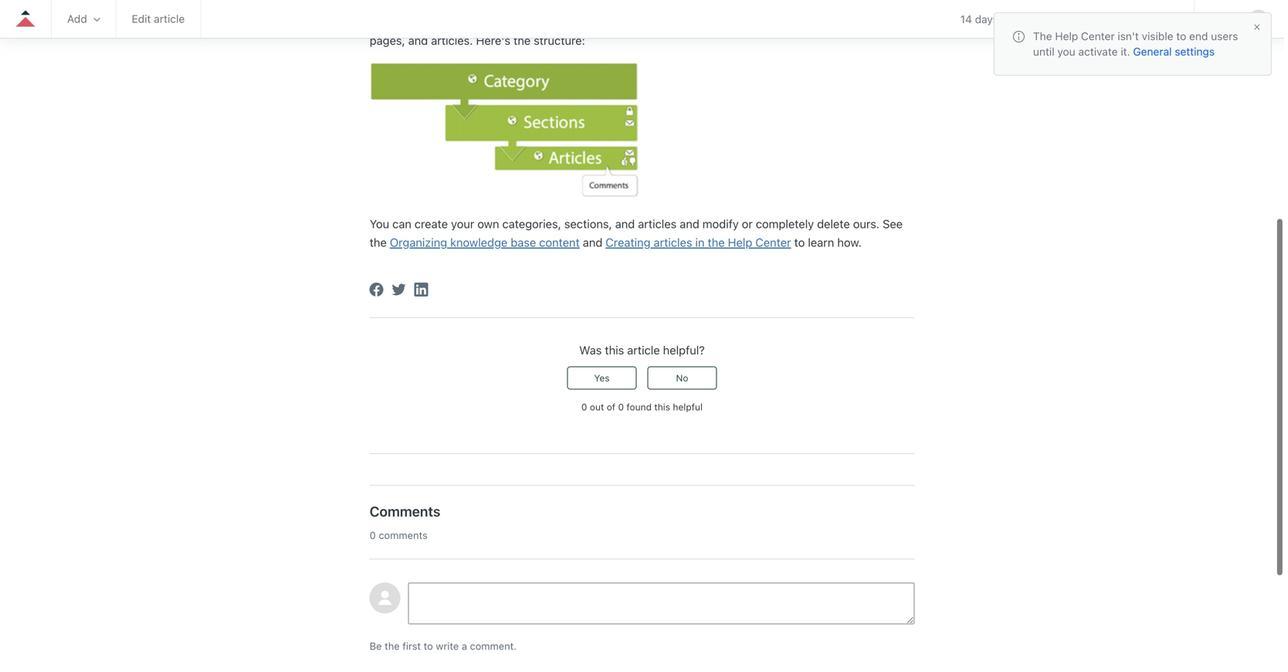 Task type: locate. For each thing, give the bounding box(es) containing it.
and
[[409, 34, 428, 47], [616, 217, 635, 231], [680, 217, 700, 231], [583, 236, 603, 249]]

to
[[1177, 30, 1187, 42], [795, 236, 805, 249], [424, 641, 433, 652]]

0 vertical spatial to
[[1177, 30, 1187, 42]]

0 horizontal spatial to
[[424, 641, 433, 652]]

base up the articles.
[[454, 15, 479, 29]]

0 vertical spatial the
[[370, 15, 390, 29]]

the inside the knowledge base in the help center consists of three main page types: category pages, section pages, and articles. here's the structure:
[[370, 15, 390, 29]]

organizing
[[390, 236, 447, 249]]

consists
[[581, 15, 625, 29]]

0 vertical spatial articles
[[638, 217, 677, 231]]

2 horizontal spatial in
[[1021, 13, 1030, 25]]

articles right creating
[[654, 236, 693, 249]]

own
[[478, 217, 500, 231]]

2 vertical spatial help
[[728, 236, 753, 249]]

guide
[[1116, 12, 1146, 25]]

this right found
[[655, 402, 671, 413]]

knowledge for organizing
[[451, 236, 508, 249]]

help inside the knowledge base in the help center consists of three main page types: category pages, section pages, and articles. here's the structure:
[[515, 15, 539, 29]]

base
[[454, 15, 479, 29], [511, 236, 536, 249]]

base down categories, on the left top
[[511, 236, 536, 249]]

0 horizontal spatial the
[[370, 15, 390, 29]]

three
[[642, 15, 669, 29]]

helpful?
[[663, 343, 705, 357]]

in inside the knowledge base in the help center consists of three main page types: category pages, section pages, and articles. here's the structure:
[[482, 15, 491, 29]]

1 horizontal spatial pages,
[[816, 15, 852, 29]]

pages, left the articles.
[[370, 34, 405, 47]]

0 vertical spatial base
[[454, 15, 479, 29]]

0 left out
[[582, 402, 588, 413]]

1 vertical spatial pages,
[[370, 34, 405, 47]]

1 horizontal spatial in
[[696, 236, 705, 249]]

to right first
[[424, 641, 433, 652]]

page
[[701, 15, 727, 29]]

learn
[[808, 236, 835, 249]]

1 vertical spatial to
[[795, 236, 805, 249]]

your
[[451, 217, 475, 231]]

0 horizontal spatial this
[[605, 343, 625, 357]]

trial.
[[1033, 13, 1055, 25]]

content
[[540, 236, 580, 249]]

be
[[370, 641, 382, 652]]

center down completely
[[756, 236, 792, 249]]

0 left found
[[619, 402, 624, 413]]

0 vertical spatial of
[[628, 15, 639, 29]]

1 vertical spatial knowledge
[[451, 236, 508, 249]]

0 horizontal spatial pages,
[[370, 34, 405, 47]]

0 vertical spatial pages,
[[816, 15, 852, 29]]

the right be
[[385, 641, 400, 652]]

1 horizontal spatial the
[[1034, 30, 1053, 42]]

can
[[393, 217, 412, 231]]

category
[[766, 15, 813, 29]]

article right the edit
[[154, 12, 185, 25]]

to up general settings
[[1177, 30, 1187, 42]]

of right out
[[607, 402, 616, 413]]

2 horizontal spatial help
[[1056, 30, 1079, 42]]

to left learn
[[795, 236, 805, 249]]

1 horizontal spatial center
[[756, 236, 792, 249]]

add button
[[67, 12, 100, 25]]

help up you
[[1056, 30, 1079, 42]]

1 vertical spatial center
[[1082, 30, 1116, 42]]

knowledge down own
[[451, 236, 508, 249]]

center up activate
[[1082, 30, 1116, 42]]

1 horizontal spatial article
[[628, 343, 660, 357]]

0 vertical spatial article
[[154, 12, 185, 25]]

in for left
[[1021, 13, 1030, 25]]

navigation
[[0, 0, 1285, 42]]

0 vertical spatial this
[[605, 343, 625, 357]]

0 for 0 out of 0 found this helpful
[[582, 402, 588, 413]]

articles up creating
[[638, 217, 677, 231]]

visible
[[1143, 30, 1174, 42]]

1 vertical spatial articles
[[654, 236, 693, 249]]

0 horizontal spatial 0
[[370, 530, 376, 541]]

users
[[1212, 30, 1239, 42]]

in up here's
[[482, 15, 491, 29]]

1 vertical spatial the
[[1034, 30, 1053, 42]]

how.
[[838, 236, 862, 249]]

isn't
[[1118, 30, 1140, 42]]

the
[[495, 15, 512, 29], [514, 34, 531, 47], [370, 236, 387, 249], [708, 236, 725, 249], [385, 641, 400, 652]]

of
[[628, 15, 639, 29], [607, 402, 616, 413]]

2 horizontal spatial center
[[1082, 30, 1116, 42]]

1 horizontal spatial of
[[628, 15, 639, 29]]

article up was this article helpful? group on the bottom of page
[[628, 343, 660, 357]]

0 horizontal spatial center
[[542, 15, 578, 29]]

knowledge up the articles.
[[393, 15, 451, 29]]

2 horizontal spatial to
[[1177, 30, 1187, 42]]

center
[[542, 15, 578, 29], [1082, 30, 1116, 42], [756, 236, 792, 249]]

0 vertical spatial help
[[515, 15, 539, 29]]

settings
[[1176, 45, 1216, 58]]

0 horizontal spatial of
[[607, 402, 616, 413]]

ours.
[[854, 217, 880, 231]]

it.
[[1121, 45, 1131, 58]]

0 vertical spatial center
[[542, 15, 578, 29]]

now
[[1080, 13, 1101, 25]]

and left the articles.
[[409, 34, 428, 47]]

14 days left in trial. buy now
[[961, 13, 1101, 25]]

knowledge inside the knowledge base in the help center consists of three main page types: category pages, section pages, and articles. here's the structure:
[[393, 15, 451, 29]]

0 left "comments" at bottom
[[370, 530, 376, 541]]

0 horizontal spatial in
[[482, 15, 491, 29]]

0 out of 0 found this helpful
[[582, 402, 703, 413]]

1 vertical spatial this
[[655, 402, 671, 413]]

delete
[[818, 217, 851, 231]]

of left three
[[628, 15, 639, 29]]

1 vertical spatial of
[[607, 402, 616, 413]]

1 horizontal spatial base
[[511, 236, 536, 249]]

edit article link
[[132, 12, 185, 25]]

0 horizontal spatial base
[[454, 15, 479, 29]]

help down "or"
[[728, 236, 753, 249]]

section
[[855, 15, 893, 29]]

1 horizontal spatial 0
[[582, 402, 588, 413]]

buy
[[1059, 13, 1078, 25]]

base inside the knowledge base in the help center consists of three main page types: category pages, section pages, and articles. here's the structure:
[[454, 15, 479, 29]]

the inside the help center isn't visible to end users until you activate it.
[[1034, 30, 1053, 42]]

help
[[515, 15, 539, 29], [1056, 30, 1079, 42], [728, 236, 753, 249]]

1 vertical spatial base
[[511, 236, 536, 249]]

0
[[582, 402, 588, 413], [619, 402, 624, 413], [370, 530, 376, 541]]

be the first to write a comment.
[[370, 641, 517, 652]]

you
[[370, 217, 390, 231]]

until
[[1034, 45, 1055, 58]]

article
[[154, 12, 185, 25], [628, 343, 660, 357]]

pages,
[[816, 15, 852, 29], [370, 34, 405, 47]]

categories,
[[503, 217, 562, 231]]

in
[[1021, 13, 1030, 25], [482, 15, 491, 29], [696, 236, 705, 249]]

help inside the help center isn't visible to end users until you activate it.
[[1056, 30, 1079, 42]]

0 vertical spatial knowledge
[[393, 15, 451, 29]]

left
[[1002, 13, 1018, 25]]

yes button
[[568, 367, 637, 390]]

this
[[605, 343, 625, 357], [655, 402, 671, 413]]

you
[[1058, 45, 1076, 58]]

creating
[[606, 236, 651, 249]]

share this page on x corp image
[[392, 283, 406, 297]]

the
[[370, 15, 390, 29], [1034, 30, 1053, 42]]

comments
[[379, 530, 428, 541]]

share this page on linkedin image
[[415, 283, 429, 297]]

articles
[[638, 217, 677, 231], [654, 236, 693, 249]]

center inside the help center isn't visible to end users until you activate it.
[[1082, 30, 1116, 42]]

0 horizontal spatial help
[[515, 15, 539, 29]]

in down modify
[[696, 236, 705, 249]]

2 vertical spatial to
[[424, 641, 433, 652]]

help up structure:
[[515, 15, 539, 29]]

was
[[580, 343, 602, 357]]

the down "you"
[[370, 236, 387, 249]]

pages, left section
[[816, 15, 852, 29]]

write
[[436, 641, 459, 652]]

0 horizontal spatial article
[[154, 12, 185, 25]]

the up here's
[[495, 15, 512, 29]]

knowledge
[[393, 15, 451, 29], [451, 236, 508, 249]]

activate
[[1079, 45, 1119, 58]]

this right was
[[605, 343, 625, 357]]

center up structure:
[[542, 15, 578, 29]]

1 vertical spatial help
[[1056, 30, 1079, 42]]

in right left
[[1021, 13, 1030, 25]]

buy now link
[[1059, 13, 1101, 25]]



Task type: describe. For each thing, give the bounding box(es) containing it.
create
[[415, 217, 448, 231]]

the inside the you can create your own categories, sections, and articles and modify or completely delete ours. see the
[[370, 236, 387, 249]]

or
[[742, 217, 753, 231]]

edit
[[132, 12, 151, 25]]

comment.
[[470, 641, 517, 652]]

organizing knowledge base content link
[[390, 236, 580, 249]]

yes
[[595, 373, 610, 384]]

comments
[[370, 503, 441, 520]]

structure:
[[534, 34, 586, 47]]

you can create your own categories, sections, and articles and modify or completely delete ours. see the
[[370, 217, 903, 249]]

general settings link
[[1134, 45, 1216, 58]]

the for the help center isn't visible to end users until you activate it.
[[1034, 30, 1053, 42]]

guide admin
[[1116, 12, 1179, 25]]

types:
[[730, 15, 763, 29]]

share this page on facebook image
[[370, 283, 384, 297]]

main
[[672, 15, 698, 29]]

2 horizontal spatial 0
[[619, 402, 624, 413]]

first
[[403, 641, 421, 652]]

2 vertical spatial center
[[756, 236, 792, 249]]

sections,
[[565, 217, 613, 231]]

center inside the knowledge base in the help center consists of three main page types: category pages, section pages, and articles. here's the structure:
[[542, 15, 578, 29]]

and up organizing knowledge base content and creating articles in the help center to learn how.
[[616, 217, 635, 231]]

comments are part of the articles. the articles pages are part of sections page. the sections pages are part of the category pages. image
[[370, 61, 640, 198]]

1 horizontal spatial to
[[795, 236, 805, 249]]

helpful
[[673, 402, 703, 413]]

base for content
[[511, 236, 536, 249]]

edit article
[[132, 12, 185, 25]]

1 horizontal spatial this
[[655, 402, 671, 413]]

no button
[[648, 367, 717, 390]]

add
[[67, 12, 87, 25]]

days
[[976, 13, 999, 25]]

general settings
[[1134, 45, 1216, 58]]

end
[[1190, 30, 1209, 42]]

base for in
[[454, 15, 479, 29]]

0 for 0 comments
[[370, 530, 376, 541]]

and down sections,
[[583, 236, 603, 249]]

the down modify
[[708, 236, 725, 249]]

was this article helpful?
[[580, 343, 705, 357]]

the for the knowledge base in the help center consists of three main page types: category pages, section pages, and articles. here's the structure:
[[370, 15, 390, 29]]

1 horizontal spatial help
[[728, 236, 753, 249]]

modify
[[703, 217, 739, 231]]

was this article helpful? group
[[370, 359, 915, 398]]

0 comments
[[370, 530, 428, 541]]

knowledge for the
[[393, 15, 451, 29]]

1 vertical spatial article
[[628, 343, 660, 357]]

14
[[961, 13, 973, 25]]

here's
[[476, 34, 511, 47]]

organizing knowledge base content and creating articles in the help center to learn how.
[[390, 236, 862, 249]]

Add your comment text field
[[409, 583, 915, 625]]

see
[[883, 217, 903, 231]]

articles.
[[431, 34, 473, 47]]

articles inside the you can create your own categories, sections, and articles and modify or completely delete ours. see the
[[638, 217, 677, 231]]

and up the creating articles in the help center link
[[680, 217, 700, 231]]

of inside the knowledge base in the help center consists of three main page types: category pages, section pages, and articles. here's the structure:
[[628, 15, 639, 29]]

the right here's
[[514, 34, 531, 47]]

general
[[1134, 45, 1173, 58]]

the knowledge base in the help center consists of three main page types: category pages, section pages, and articles. here's the structure:
[[370, 15, 893, 47]]

navigation containing add
[[0, 0, 1285, 42]]

to inside the help center isn't visible to end users until you activate it.
[[1177, 30, 1187, 42]]

and inside the knowledge base in the help center consists of three main page types: category pages, section pages, and articles. here's the structure:
[[409, 34, 428, 47]]

out
[[590, 402, 604, 413]]

creating articles in the help center link
[[606, 236, 792, 249]]

found
[[627, 402, 652, 413]]

in for base
[[482, 15, 491, 29]]

guide admin link
[[1116, 12, 1179, 25]]

admin
[[1149, 12, 1179, 25]]

the help center isn't visible to end users until you activate it.
[[1034, 30, 1239, 58]]

no
[[676, 373, 689, 384]]

zendesk products image
[[1217, 14, 1228, 24]]

completely
[[756, 217, 815, 231]]

a
[[462, 641, 467, 652]]



Task type: vqa. For each thing, say whether or not it's contained in the screenshot.
trial corresponding to Professional
no



